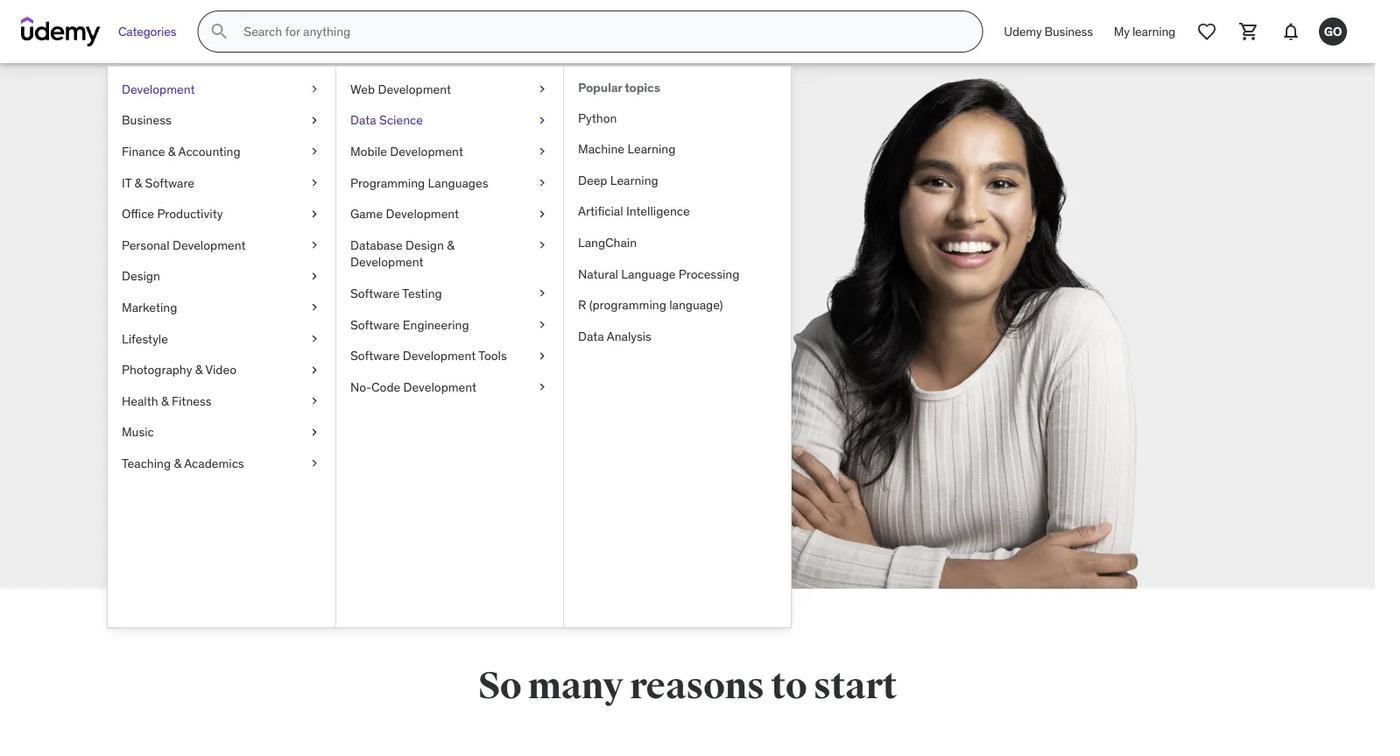 Task type: describe. For each thing, give the bounding box(es) containing it.
categories button
[[108, 11, 187, 53]]

—
[[194, 351, 208, 372]]

language)
[[669, 297, 723, 313]]

personal development
[[122, 237, 246, 253]]

no-
[[350, 379, 371, 395]]

deep
[[578, 172, 608, 188]]

& inside database design & development
[[447, 237, 455, 253]]

change
[[352, 327, 407, 348]]

data analysis link
[[564, 321, 791, 352]]

database
[[350, 237, 403, 253]]

development inside game development link
[[386, 206, 459, 222]]

photography & video
[[122, 362, 237, 377]]

many
[[528, 663, 623, 709]]

come
[[157, 219, 277, 274]]

python
[[578, 110, 617, 126]]

go
[[1324, 23, 1342, 39]]

languages
[[428, 175, 488, 190]]

software for software development tools
[[350, 348, 400, 363]]

development inside database design & development
[[350, 254, 424, 270]]

photography
[[122, 362, 192, 377]]

development inside web development link
[[378, 81, 451, 97]]

software inside it & software link
[[145, 175, 194, 190]]

& for academics
[[174, 455, 181, 471]]

tools
[[479, 348, 507, 363]]

xsmall image for personal development
[[308, 237, 322, 254]]

personal development link
[[108, 230, 336, 261]]

including
[[212, 351, 280, 372]]

game
[[350, 206, 383, 222]]

video
[[205, 362, 237, 377]]

langchain link
[[564, 227, 791, 258]]

us
[[258, 268, 305, 322]]

data analysis
[[578, 328, 652, 344]]

xsmall image for marketing
[[308, 299, 322, 316]]

xsmall image for database design & development
[[535, 237, 549, 254]]

development link
[[108, 74, 336, 105]]

teaching & academics link
[[108, 448, 336, 479]]

python link
[[564, 102, 791, 134]]

deep learning link
[[564, 165, 791, 196]]

software for software engineering
[[350, 316, 400, 332]]

natural
[[578, 266, 619, 281]]

lives
[[157, 351, 190, 372]]

so many reasons to start
[[478, 663, 897, 709]]

become
[[157, 327, 219, 348]]

Search for anything text field
[[240, 17, 961, 46]]

health & fitness
[[122, 393, 212, 409]]

xsmall image for mobile development
[[535, 143, 549, 160]]

finance & accounting
[[122, 143, 241, 159]]

office productivity
[[122, 206, 223, 222]]

business link
[[108, 105, 336, 136]]

r (programming language) link
[[564, 289, 791, 321]]

lifestyle link
[[108, 323, 336, 354]]

data science
[[350, 112, 423, 128]]

natural language processing
[[578, 266, 740, 281]]

udemy image
[[21, 17, 101, 46]]

natural language processing link
[[564, 258, 791, 289]]

processing
[[679, 266, 740, 281]]

no-code development
[[350, 379, 477, 395]]

personal
[[122, 237, 170, 253]]

engineering
[[403, 316, 469, 332]]

teaching
[[122, 455, 171, 471]]

reasons
[[630, 663, 765, 709]]

software for software testing
[[350, 285, 400, 301]]

code
[[371, 379, 401, 395]]

data science link
[[336, 105, 563, 136]]

& for software
[[135, 175, 142, 190]]

xsmall image for software testing
[[535, 285, 549, 302]]

data for data analysis
[[578, 328, 604, 344]]

it & software link
[[108, 167, 336, 198]]

intelligence
[[626, 203, 690, 219]]

your
[[284, 351, 316, 372]]

my learning link
[[1104, 11, 1186, 53]]

machine learning
[[578, 141, 676, 157]]

marketing link
[[108, 292, 336, 323]]

categories
[[118, 23, 176, 39]]

submit search image
[[209, 21, 230, 42]]

photography & video link
[[108, 354, 336, 385]]

r (programming language)
[[578, 297, 723, 313]]

office productivity link
[[108, 198, 336, 230]]

it
[[122, 175, 132, 190]]

design link
[[108, 261, 336, 292]]

xsmall image for development
[[308, 81, 322, 98]]

xsmall image for office productivity
[[308, 205, 322, 222]]

popular
[[578, 80, 622, 95]]

popular topics
[[578, 80, 660, 95]]

& for accounting
[[168, 143, 176, 159]]

music
[[122, 424, 154, 440]]

mobile development link
[[336, 136, 563, 167]]

testing
[[402, 285, 442, 301]]

and
[[321, 327, 348, 348]]

development inside personal development link
[[173, 237, 246, 253]]

learning for deep learning
[[610, 172, 659, 188]]

programming languages link
[[336, 167, 563, 198]]

machine
[[578, 141, 625, 157]]

development inside development link
[[122, 81, 195, 97]]

wishlist image
[[1197, 21, 1218, 42]]

health
[[122, 393, 158, 409]]

go link
[[1312, 11, 1354, 53]]

xsmall image for it & software
[[308, 174, 322, 191]]

1 horizontal spatial business
[[1045, 23, 1093, 39]]

software testing
[[350, 285, 442, 301]]



Task type: vqa. For each thing, say whether or not it's contained in the screenshot.
Business Analytics & Intelligence
no



Task type: locate. For each thing, give the bounding box(es) containing it.
xsmall image left data analysis
[[535, 316, 549, 333]]

design inside database design & development
[[406, 237, 444, 253]]

data down r
[[578, 328, 604, 344]]

xsmall image inside design link
[[308, 268, 322, 285]]

xsmall image inside it & software link
[[308, 174, 322, 191]]

xsmall image for no-code development
[[535, 378, 549, 396]]

notifications image
[[1281, 21, 1302, 42]]

xsmall image up 'your'
[[308, 330, 322, 347]]

artificial intelligence link
[[564, 196, 791, 227]]

xsmall image inside office productivity link
[[308, 205, 322, 222]]

xsmall image for programming languages
[[535, 174, 549, 191]]

& down game development link
[[447, 237, 455, 253]]

xsmall image left deep
[[535, 174, 549, 191]]

0 horizontal spatial business
[[122, 112, 172, 128]]

xsmall image left database
[[308, 237, 322, 254]]

xsmall image for music
[[308, 424, 322, 441]]

xsmall image inside lifestyle link
[[308, 330, 322, 347]]

learning for machine learning
[[628, 141, 676, 157]]

machine learning link
[[564, 134, 791, 165]]

software down software testing
[[350, 316, 400, 332]]

artificial
[[578, 203, 623, 219]]

software engineering
[[350, 316, 469, 332]]

xsmall image down and
[[308, 361, 322, 378]]

topics
[[625, 80, 660, 95]]

web development link
[[336, 74, 563, 105]]

xsmall image inside 'software testing' link
[[535, 285, 549, 302]]

design down the personal
[[122, 268, 160, 284]]

development up programming languages in the left top of the page
[[390, 143, 463, 159]]

xsmall image inside the no-code development link
[[535, 378, 549, 396]]

development down engineering
[[403, 348, 476, 363]]

&
[[168, 143, 176, 159], [135, 175, 142, 190], [447, 237, 455, 253], [195, 362, 203, 377], [161, 393, 169, 409], [174, 455, 181, 471]]

software development tools link
[[336, 340, 563, 371]]

xsmall image left artificial
[[535, 205, 549, 222]]

0 vertical spatial design
[[406, 237, 444, 253]]

software inside 'software development tools' link
[[350, 348, 400, 363]]

development down programming languages in the left top of the page
[[386, 206, 459, 222]]

xsmall image for software development tools
[[535, 347, 549, 364]]

0 vertical spatial business
[[1045, 23, 1093, 39]]

fitness
[[172, 393, 212, 409]]

productivity
[[157, 206, 223, 222]]

design down game development
[[406, 237, 444, 253]]

0 horizontal spatial design
[[122, 268, 160, 284]]

business
[[1045, 23, 1093, 39], [122, 112, 172, 128]]

& for video
[[195, 362, 203, 377]]

xsmall image for health & fitness
[[308, 392, 322, 410]]

xsmall image for design
[[308, 268, 322, 285]]

xsmall image inside mobile development link
[[535, 143, 549, 160]]

development down 'software development tools' link
[[403, 379, 477, 395]]

& for fitness
[[161, 393, 169, 409]]

software development tools
[[350, 348, 507, 363]]

with
[[157, 268, 250, 322]]

deep learning
[[578, 172, 659, 188]]

come teach with us become an instructor and change lives — including your own
[[157, 219, 407, 372]]

udemy business link
[[994, 11, 1104, 53]]

to
[[771, 663, 807, 709]]

xsmall image inside game development link
[[535, 205, 549, 222]]

xsmall image inside the music link
[[308, 424, 322, 441]]

xsmall image inside photography & video link
[[308, 361, 322, 378]]

xsmall image for software engineering
[[535, 316, 549, 333]]

software up change at top
[[350, 285, 400, 301]]

database design & development
[[350, 237, 455, 270]]

udemy
[[1004, 23, 1042, 39]]

udemy business
[[1004, 23, 1093, 39]]

language
[[621, 266, 676, 281]]

science
[[379, 112, 423, 128]]

0 vertical spatial data
[[350, 112, 376, 128]]

development inside the no-code development link
[[403, 379, 477, 395]]

xsmall image up "teach"
[[308, 174, 322, 191]]

development up science at the top of the page
[[378, 81, 451, 97]]

xsmall image left game
[[308, 205, 322, 222]]

1 vertical spatial design
[[122, 268, 160, 284]]

xsmall image inside development link
[[308, 81, 322, 98]]

xsmall image for photography & video
[[308, 361, 322, 378]]

business right udemy
[[1045, 23, 1093, 39]]

music link
[[108, 417, 336, 448]]

xsmall image inside 'software development tools' link
[[535, 347, 549, 364]]

web
[[350, 81, 375, 97]]

game development
[[350, 206, 459, 222]]

langchain
[[578, 235, 637, 250]]

software inside 'software testing' link
[[350, 285, 400, 301]]

learning up artificial intelligence
[[610, 172, 659, 188]]

no-code development link
[[336, 371, 563, 403]]

finance
[[122, 143, 165, 159]]

1 vertical spatial business
[[122, 112, 172, 128]]

development down office productivity link
[[173, 237, 246, 253]]

lifestyle
[[122, 331, 168, 346]]

data
[[350, 112, 376, 128], [578, 328, 604, 344]]

xsmall image for game development
[[535, 205, 549, 222]]

xsmall image inside software engineering link
[[535, 316, 549, 333]]

(programming
[[589, 297, 667, 313]]

programming
[[350, 175, 425, 190]]

database design & development link
[[336, 230, 563, 278]]

data for data science
[[350, 112, 376, 128]]

xsmall image for business
[[308, 112, 322, 129]]

software up code
[[350, 348, 400, 363]]

xsmall image for data science
[[535, 112, 549, 129]]

xsmall image inside web development link
[[535, 81, 549, 98]]

0 vertical spatial learning
[[628, 141, 676, 157]]

& right teaching
[[174, 455, 181, 471]]

xsmall image left mobile
[[308, 143, 322, 160]]

academics
[[184, 455, 244, 471]]

business up finance
[[122, 112, 172, 128]]

programming languages
[[350, 175, 488, 190]]

data down the web on the left top of the page
[[350, 112, 376, 128]]

learning
[[628, 141, 676, 157], [610, 172, 659, 188]]

& left the video on the left of page
[[195, 362, 203, 377]]

xsmall image
[[308, 81, 322, 98], [535, 81, 549, 98], [535, 112, 549, 129], [308, 143, 322, 160], [308, 174, 322, 191], [535, 174, 549, 191], [308, 205, 322, 222], [535, 205, 549, 222], [308, 237, 322, 254], [535, 237, 549, 254], [308, 268, 322, 285], [535, 316, 549, 333], [308, 330, 322, 347], [308, 361, 322, 378], [308, 392, 322, 410]]

my learning
[[1114, 23, 1176, 39]]

xsmall image inside "teaching & academics" link
[[308, 455, 322, 472]]

xsmall image inside 'data science' link
[[535, 112, 549, 129]]

development inside 'software development tools' link
[[403, 348, 476, 363]]

xsmall image
[[308, 112, 322, 129], [535, 143, 549, 160], [535, 285, 549, 302], [308, 299, 322, 316], [535, 347, 549, 364], [535, 378, 549, 396], [308, 424, 322, 441], [308, 455, 322, 472]]

& right health at the bottom
[[161, 393, 169, 409]]

it & software
[[122, 175, 194, 190]]

xsmall image for web development
[[535, 81, 549, 98]]

design
[[406, 237, 444, 253], [122, 268, 160, 284]]

game development link
[[336, 198, 563, 230]]

xsmall image inside health & fitness link
[[308, 392, 322, 410]]

started
[[286, 399, 334, 417]]

xsmall image for lifestyle
[[308, 330, 322, 347]]

r
[[578, 297, 586, 313]]

& right it
[[135, 175, 142, 190]]

xsmall image inside the programming languages link
[[535, 174, 549, 191]]

artificial intelligence
[[578, 203, 690, 219]]

data science element
[[563, 67, 791, 627]]

marketing
[[122, 299, 177, 315]]

xsmall image left popular
[[535, 81, 549, 98]]

software up office productivity
[[145, 175, 194, 190]]

own
[[320, 351, 351, 372]]

1 vertical spatial data
[[578, 328, 604, 344]]

xsmall image for teaching & academics
[[308, 455, 322, 472]]

xsmall image for finance & accounting
[[308, 143, 322, 160]]

xsmall image inside business link
[[308, 112, 322, 129]]

learning
[[1133, 23, 1176, 39]]

development down database
[[350, 254, 424, 270]]

web development
[[350, 81, 451, 97]]

development inside mobile development link
[[390, 143, 463, 159]]

1 horizontal spatial data
[[578, 328, 604, 344]]

xsmall image right us
[[308, 268, 322, 285]]

xsmall image down 'your'
[[308, 392, 322, 410]]

learning down python link on the top of the page
[[628, 141, 676, 157]]

xsmall image inside the database design & development link
[[535, 237, 549, 254]]

get started link
[[157, 387, 437, 429]]

teaching & academics
[[122, 455, 244, 471]]

xsmall image inside personal development link
[[308, 237, 322, 254]]

teach
[[285, 219, 399, 274]]

shopping cart with 0 items image
[[1239, 21, 1260, 42]]

software engineering link
[[336, 309, 563, 340]]

1 horizontal spatial design
[[406, 237, 444, 253]]

instructor
[[245, 327, 316, 348]]

start
[[814, 663, 897, 709]]

xsmall image left langchain
[[535, 237, 549, 254]]

software inside software engineering link
[[350, 316, 400, 332]]

development down categories dropdown button
[[122, 81, 195, 97]]

xsmall image left python
[[535, 112, 549, 129]]

software testing link
[[336, 278, 563, 309]]

& right finance
[[168, 143, 176, 159]]

0 horizontal spatial data
[[350, 112, 376, 128]]

xsmall image inside marketing link
[[308, 299, 322, 316]]

xsmall image inside finance & accounting link
[[308, 143, 322, 160]]

1 vertical spatial learning
[[610, 172, 659, 188]]

office
[[122, 206, 154, 222]]

xsmall image left the web on the left top of the page
[[308, 81, 322, 98]]



